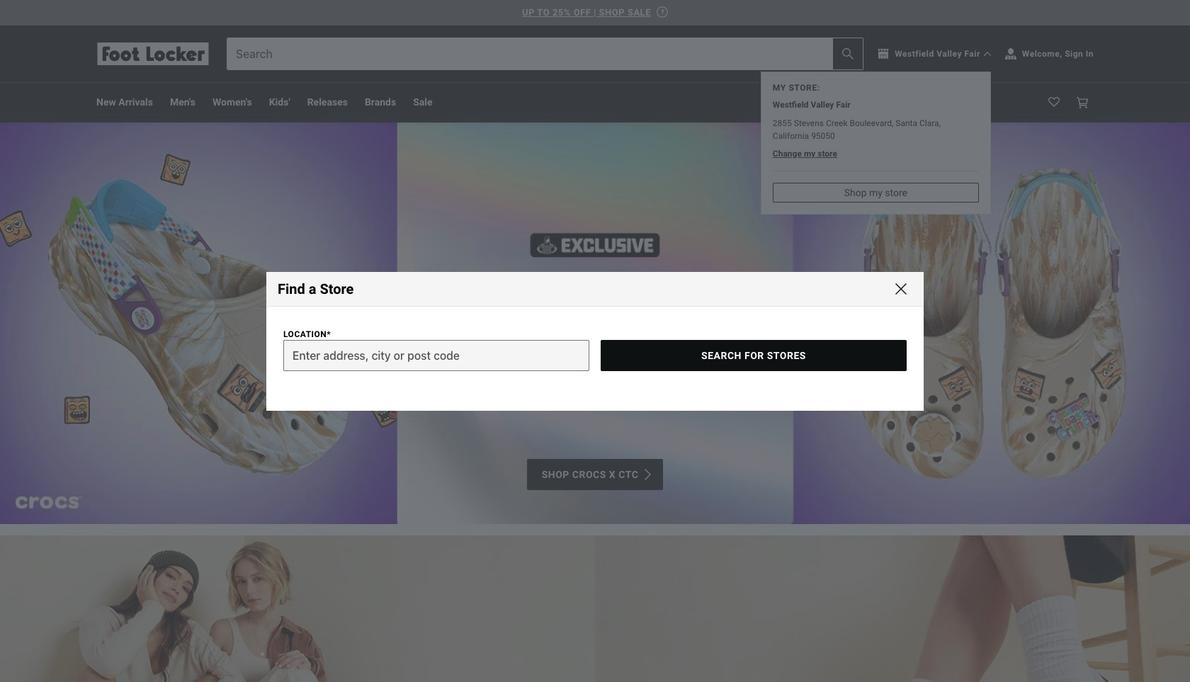 Task type: locate. For each thing, give the bounding box(es) containing it.
Search search field
[[227, 38, 863, 69]]

my favorites image
[[1049, 97, 1060, 108]]

None search field
[[227, 37, 864, 70]]

close find a store image
[[896, 283, 907, 294]]

add some flavor to your day-to-day look with these cinnamon toasted crocs. shop crocs x ctc image
[[0, 122, 1191, 524]]

primary element
[[85, 83, 1106, 122]]

more information about up to 25% off | shop sale promotion image
[[657, 7, 668, 18]]

toolbar
[[96, 83, 795, 122]]

None search field
[[272, 328, 907, 382]]

dialog
[[266, 272, 924, 411]]

search submit image
[[843, 48, 854, 59]]



Task type: vqa. For each thing, say whether or not it's contained in the screenshot.
password field
no



Task type: describe. For each thing, give the bounding box(es) containing it.
this month, it's all about premium styles she loves. shop women's image
[[0, 535, 1191, 682]]

Enter address, city or post code search field
[[283, 340, 590, 371]]

cart: 0 items image
[[1077, 97, 1089, 108]]

foot locker logo links to the home page image
[[96, 42, 210, 65]]



